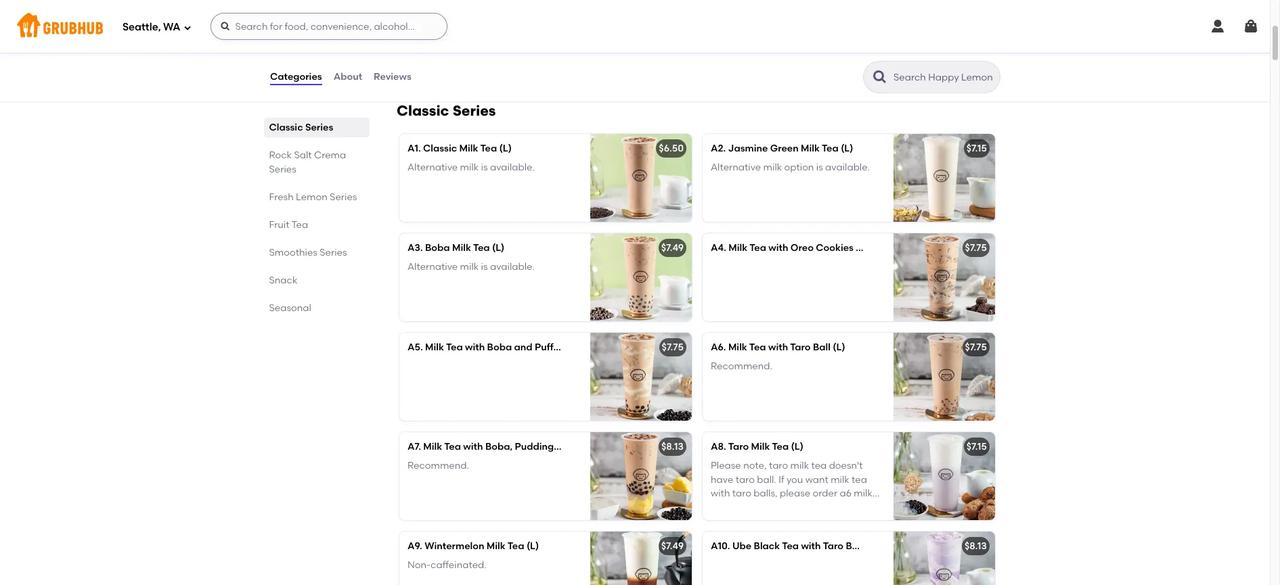 Task type: locate. For each thing, give the bounding box(es) containing it.
1 alternative milk is available. from the top
[[408, 162, 535, 174]]

1 vertical spatial ball
[[846, 541, 864, 553]]

and for cookies
[[856, 243, 875, 254]]

classic series up a1. classic milk tea (l)
[[397, 102, 496, 119]]

alternative
[[408, 162, 458, 174], [711, 162, 761, 174], [408, 262, 458, 273]]

note,
[[744, 461, 767, 472]]

snack tab
[[270, 274, 364, 288]]

green
[[771, 143, 799, 154]]

a3.
[[408, 243, 423, 254]]

classic right a1.
[[423, 143, 457, 154]]

0 vertical spatial cream
[[898, 243, 930, 254]]

0 vertical spatial alternative milk is available.
[[408, 162, 535, 174]]

alternative down jasmine
[[711, 162, 761, 174]]

and
[[856, 243, 875, 254], [514, 342, 533, 354], [556, 442, 575, 453]]

0 horizontal spatial svg image
[[183, 23, 191, 31]]

series right lemon
[[330, 192, 358, 203]]

boba
[[425, 243, 450, 254], [487, 342, 512, 354]]

alternative milk is available. for boba
[[408, 262, 535, 273]]

alternative milk is available. down a3. boba milk tea (l)
[[408, 262, 535, 273]]

1 horizontal spatial order
[[813, 488, 838, 500]]

classic series
[[397, 102, 496, 119], [270, 122, 334, 133]]

lemon
[[296, 192, 328, 203]]

tea down have
[[711, 502, 727, 514]]

0 vertical spatial classic series
[[397, 102, 496, 119]]

0 horizontal spatial and
[[514, 342, 533, 354]]

milk right a5.
[[425, 342, 444, 354]]

1 horizontal spatial ball
[[846, 541, 864, 553]]

1 horizontal spatial classic series
[[397, 102, 496, 119]]

0 horizontal spatial recommend.
[[408, 461, 469, 472]]

1 horizontal spatial boba
[[487, 342, 512, 354]]

a7.
[[408, 442, 421, 453]]

recommend. down a6.
[[711, 361, 773, 373]]

0 horizontal spatial ball
[[813, 342, 831, 354]]

jelly
[[612, 442, 634, 453]]

fresh lemon series
[[270, 192, 358, 203]]

a3. boba milk tea (l)
[[408, 243, 505, 254]]

milk up option
[[801, 143, 820, 154]]

a9. wintermelon milk tea (l) image
[[591, 532, 692, 586]]

a4. milk tea with oreo cookies and puff cream (l) image
[[894, 234, 996, 322]]

1 vertical spatial and
[[514, 342, 533, 354]]

a10. ube black tea with taro ball (l)
[[711, 541, 879, 553]]

alternative for jasmine
[[711, 162, 761, 174]]

2 vertical spatial and
[[556, 442, 575, 453]]

you
[[787, 475, 803, 486]]

available. down a1. classic milk tea (l)
[[490, 162, 535, 174]]

$7.49
[[662, 243, 684, 254], [662, 541, 684, 553]]

a6. milk tea with taro ball (l)
[[711, 342, 846, 354]]

smoothies
[[270, 247, 318, 259]]

1 $7.49 from the top
[[662, 243, 684, 254]]

0 vertical spatial order
[[340, 7, 365, 19]]

1 vertical spatial $8.13
[[965, 541, 988, 553]]

1 vertical spatial alternative milk is available.
[[408, 262, 535, 273]]

2 $7.15 from the top
[[967, 442, 988, 453]]

1 vertical spatial recommend.
[[408, 461, 469, 472]]

2 horizontal spatial and
[[856, 243, 875, 254]]

is right option
[[817, 162, 823, 174]]

taro
[[769, 461, 788, 472], [736, 475, 755, 486], [733, 488, 752, 500], [750, 502, 770, 514]]

svg image
[[1210, 18, 1227, 35], [1244, 18, 1260, 35], [183, 23, 191, 31]]

2 vertical spatial taro
[[823, 541, 844, 553]]

a6. milk tea with taro ball (l) image
[[894, 333, 996, 421]]

0 vertical spatial and
[[856, 243, 875, 254]]

2 horizontal spatial svg image
[[1244, 18, 1260, 35]]

alternative milk is available. down a1. classic milk tea (l)
[[408, 162, 535, 174]]

please
[[780, 488, 811, 500]]

available. for $6.50
[[490, 162, 535, 174]]

milk up a6
[[831, 475, 850, 486]]

please note, taro milk tea doesn't have taro ball. if you want milk tea with taro balls, please order a6 milk tea with taro balls.
[[711, 461, 873, 514]]

tea inside tab
[[292, 219, 309, 231]]

order inside please note, taro milk tea doesn't have taro ball. if you want milk tea with taro balls, please order a6 milk tea with taro balls.
[[813, 488, 838, 500]]

0 horizontal spatial $8.13
[[662, 442, 684, 453]]

1 vertical spatial $7.15
[[967, 442, 988, 453]]

1 horizontal spatial $8.13
[[965, 541, 988, 553]]

a6
[[840, 488, 852, 500]]

a6.
[[711, 342, 726, 354]]

taro left balls,
[[733, 488, 752, 500]]

1 vertical spatial boba
[[487, 342, 512, 354]]

recommend.
[[711, 361, 773, 373], [408, 461, 469, 472]]

0 vertical spatial puff
[[877, 243, 896, 254]]

order down 'want' at bottom
[[813, 488, 838, 500]]

milk
[[460, 143, 478, 154], [801, 143, 820, 154], [452, 243, 471, 254], [729, 243, 748, 254], [425, 342, 444, 354], [729, 342, 748, 354], [424, 442, 442, 453], [752, 442, 770, 453], [487, 541, 506, 553]]

2 horizontal spatial tea
[[852, 475, 868, 486]]

tea
[[481, 143, 497, 154], [822, 143, 839, 154], [292, 219, 309, 231], [473, 243, 490, 254], [750, 243, 767, 254], [446, 342, 463, 354], [750, 342, 766, 354], [444, 442, 461, 453], [772, 442, 789, 453], [508, 541, 525, 553], [782, 541, 799, 553]]

$7.49 for a4.
[[662, 243, 684, 254]]

a7. milk tea with boba, pudding and lychee jelly (l) image
[[591, 433, 692, 521]]

ball
[[813, 342, 831, 354], [846, 541, 864, 553]]

doesn't
[[829, 461, 863, 472]]

categories
[[270, 71, 322, 83]]

2 alternative milk is available. from the top
[[408, 262, 535, 273]]

0 horizontal spatial cream
[[556, 342, 588, 354]]

classic up a1.
[[397, 102, 449, 119]]

non-caffeinated.
[[408, 560, 487, 572]]

milk right a7.
[[424, 442, 442, 453]]

1 horizontal spatial recommend.
[[711, 361, 773, 373]]

start
[[286, 7, 308, 19]]

0 vertical spatial $7.49
[[662, 243, 684, 254]]

series inside "rock salt crema series"
[[270, 164, 297, 175]]

$6.50
[[659, 143, 684, 154]]

available. right option
[[826, 162, 870, 174]]

start group order
[[286, 7, 365, 19]]

fruit
[[270, 219, 290, 231]]

a9. wintermelon milk tea (l)
[[408, 541, 539, 553]]

series down fruit tea tab
[[320, 247, 348, 259]]

is down a1. classic milk tea (l)
[[481, 162, 488, 174]]

tea
[[812, 461, 827, 472], [852, 475, 868, 486], [711, 502, 727, 514]]

$7.49 left a4.
[[662, 243, 684, 254]]

tea down doesn't
[[852, 475, 868, 486]]

series inside fresh lemon series tab
[[330, 192, 358, 203]]

0 horizontal spatial classic series
[[270, 122, 334, 133]]

a5.
[[408, 342, 423, 354]]

a1.
[[408, 143, 421, 154]]

ball.
[[757, 475, 777, 486]]

$7.15
[[967, 143, 988, 154], [967, 442, 988, 453]]

0 horizontal spatial tea
[[711, 502, 727, 514]]

1 horizontal spatial taro
[[791, 342, 811, 354]]

if
[[779, 475, 785, 486]]

classic up rock
[[270, 122, 304, 133]]

non-
[[408, 560, 431, 572]]

is down a3. boba milk tea (l)
[[481, 262, 488, 273]]

milk down a1. classic milk tea (l)
[[460, 162, 479, 174]]

start group order button
[[270, 1, 365, 26]]

is for $7.49
[[481, 262, 488, 273]]

option
[[785, 162, 814, 174]]

milk
[[460, 162, 479, 174], [764, 162, 782, 174], [460, 262, 479, 273], [791, 461, 809, 472], [831, 475, 850, 486], [854, 488, 873, 500]]

$7.75
[[966, 243, 988, 254], [662, 342, 684, 354], [966, 342, 988, 354]]

2 $7.49 from the top
[[662, 541, 684, 553]]

0 horizontal spatial boba
[[425, 243, 450, 254]]

lychee
[[577, 442, 610, 453]]

with
[[769, 243, 789, 254], [465, 342, 485, 354], [769, 342, 788, 354], [464, 442, 483, 453], [711, 488, 730, 500], [729, 502, 748, 514], [802, 541, 821, 553]]

0 vertical spatial taro
[[791, 342, 811, 354]]

a5. milk tea with boba and puff cream (l) image
[[591, 333, 692, 421]]

reviews button
[[373, 53, 412, 102]]

0 vertical spatial recommend.
[[711, 361, 773, 373]]

tea up 'want' at bottom
[[812, 461, 827, 472]]

is
[[481, 162, 488, 174], [817, 162, 823, 174], [481, 262, 488, 273]]

0 vertical spatial boba
[[425, 243, 450, 254]]

0 vertical spatial $7.15
[[967, 143, 988, 154]]

search icon image
[[872, 69, 889, 85]]

Search for food, convenience, alcohol... search field
[[210, 13, 447, 40]]

a2. jasmine green milk tea (l) image
[[894, 134, 996, 222]]

1 vertical spatial $7.49
[[662, 541, 684, 553]]

rock
[[270, 150, 292, 161]]

series down rock
[[270, 164, 297, 175]]

order
[[340, 7, 365, 19], [813, 488, 838, 500]]

a1. classic milk tea (l) image
[[591, 134, 692, 222]]

black
[[754, 541, 780, 553]]

milk down a2. jasmine green milk tea (l)
[[764, 162, 782, 174]]

series up crema
[[306, 122, 334, 133]]

available.
[[490, 162, 535, 174], [826, 162, 870, 174], [490, 262, 535, 273]]

boba,
[[486, 442, 513, 453]]

please
[[711, 461, 742, 472]]

0 vertical spatial tea
[[812, 461, 827, 472]]

balls.
[[772, 502, 796, 514]]

milk right a4.
[[729, 243, 748, 254]]

$7.75 for a5. milk tea with boba and puff cream (l)
[[662, 342, 684, 354]]

1 $7.15 from the top
[[967, 143, 988, 154]]

1 horizontal spatial tea
[[812, 461, 827, 472]]

seasonal
[[270, 303, 312, 314]]

available. down a3. boba milk tea (l)
[[490, 262, 535, 273]]

alternative milk is available.
[[408, 162, 535, 174], [408, 262, 535, 273]]

a5. milk tea with boba and puff cream (l)
[[408, 342, 603, 354]]

alternative down a3. at the top of the page
[[408, 262, 458, 273]]

alternative milk option is available.
[[711, 162, 870, 174]]

0 horizontal spatial puff
[[535, 342, 554, 354]]

cream
[[898, 243, 930, 254], [556, 342, 588, 354]]

people icon image
[[270, 7, 283, 20]]

$8.13
[[662, 442, 684, 453], [965, 541, 988, 553]]

1 vertical spatial classic series
[[270, 122, 334, 133]]

$7.15 for alternative milk option is available.
[[967, 143, 988, 154]]

1 vertical spatial tea
[[852, 475, 868, 486]]

smoothies series tab
[[270, 246, 364, 260]]

taro
[[791, 342, 811, 354], [729, 442, 749, 453], [823, 541, 844, 553]]

milk right a1.
[[460, 143, 478, 154]]

available. for $7.49
[[490, 262, 535, 273]]

series
[[453, 102, 496, 119], [306, 122, 334, 133], [270, 164, 297, 175], [330, 192, 358, 203], [320, 247, 348, 259]]

0 horizontal spatial taro
[[729, 442, 749, 453]]

puff
[[877, 243, 896, 254], [535, 342, 554, 354]]

salt
[[295, 150, 312, 161]]

0 vertical spatial classic
[[397, 102, 449, 119]]

and for pudding
[[556, 442, 575, 453]]

0 horizontal spatial order
[[340, 7, 365, 19]]

1 horizontal spatial cream
[[898, 243, 930, 254]]

2 horizontal spatial taro
[[823, 541, 844, 553]]

$7.49 left a10. on the bottom
[[662, 541, 684, 553]]

taro up if
[[769, 461, 788, 472]]

series inside classic series tab
[[306, 122, 334, 133]]

0 vertical spatial ball
[[813, 342, 831, 354]]

classic
[[397, 102, 449, 119], [270, 122, 304, 133], [423, 143, 457, 154]]

1 vertical spatial classic
[[270, 122, 304, 133]]

(l)
[[500, 143, 512, 154], [841, 143, 854, 154], [492, 243, 505, 254], [932, 243, 945, 254], [590, 342, 603, 354], [833, 342, 846, 354], [636, 442, 648, 453], [791, 442, 804, 453], [527, 541, 539, 553], [866, 541, 879, 553]]

fresh
[[270, 192, 294, 203]]

milk right a6.
[[729, 342, 748, 354]]

$7.15 for please note, taro milk tea doesn't have taro ball. if you want milk tea with taro balls, please order a6 milk tea with taro balls.
[[967, 442, 988, 453]]

1 horizontal spatial and
[[556, 442, 575, 453]]

1 vertical spatial order
[[813, 488, 838, 500]]

$8.13 for a7. milk tea with boba, pudding and lychee jelly (l) image
[[662, 442, 684, 453]]

alternative down a1.
[[408, 162, 458, 174]]

classic series up salt
[[270, 122, 334, 133]]

a1. classic milk tea (l)
[[408, 143, 512, 154]]

recommend. down a7.
[[408, 461, 469, 472]]

order right group
[[340, 7, 365, 19]]

have
[[711, 475, 734, 486]]

milk right wintermelon
[[487, 541, 506, 553]]

0 vertical spatial $8.13
[[662, 442, 684, 453]]



Task type: describe. For each thing, give the bounding box(es) containing it.
alternative for boba
[[408, 262, 458, 273]]

a10.
[[711, 541, 731, 553]]

seasonal tab
[[270, 301, 364, 316]]

recommend. for a7.
[[408, 461, 469, 472]]

fruit tea
[[270, 219, 309, 231]]

a10. ube black tea with taro ball (l) image
[[894, 532, 996, 586]]

1 horizontal spatial puff
[[877, 243, 896, 254]]

Search Happy Lemon search field
[[893, 71, 996, 84]]

a2. jasmine green milk tea (l)
[[711, 143, 854, 154]]

recommend. for a6.
[[711, 361, 773, 373]]

$7.49 for a10.
[[662, 541, 684, 553]]

smoothies series
[[270, 247, 348, 259]]

a8.
[[711, 442, 727, 453]]

a4.
[[711, 243, 727, 254]]

2 vertical spatial classic
[[423, 143, 457, 154]]

fruit tea tab
[[270, 218, 364, 232]]

a8. taro milk tea (l) image
[[894, 433, 996, 521]]

alternative milk is available. for classic
[[408, 162, 535, 174]]

oreo
[[791, 243, 814, 254]]

1 vertical spatial puff
[[535, 342, 554, 354]]

milk right a6
[[854, 488, 873, 500]]

jasmine
[[729, 143, 768, 154]]

taro down balls,
[[750, 502, 770, 514]]

2 vertical spatial tea
[[711, 502, 727, 514]]

crema
[[315, 150, 347, 161]]

milk down a3. boba milk tea (l)
[[460, 262, 479, 273]]

1 vertical spatial cream
[[556, 342, 588, 354]]

series inside smoothies series tab
[[320, 247, 348, 259]]

a7. milk tea with boba, pudding and lychee jelly (l)
[[408, 442, 648, 453]]

classic series inside tab
[[270, 122, 334, 133]]

order inside 'start group order' 'button'
[[340, 7, 365, 19]]

$7.75 for a4. milk tea with oreo cookies and puff cream (l)
[[966, 243, 988, 254]]

fresh lemon series tab
[[270, 190, 364, 205]]

seattle, wa
[[123, 21, 181, 33]]

alternative for classic
[[408, 162, 458, 174]]

1 vertical spatial taro
[[729, 442, 749, 453]]

a4. milk tea with oreo cookies and puff cream (l)
[[711, 243, 945, 254]]

taro down note,
[[736, 475, 755, 486]]

a8. taro milk tea (l)
[[711, 442, 804, 453]]

milk up note,
[[752, 442, 770, 453]]

categories button
[[270, 53, 323, 102]]

rock salt crema series tab
[[270, 148, 364, 177]]

a3. boba milk tea (l) image
[[591, 234, 692, 322]]

wintermelon
[[425, 541, 485, 553]]

balls,
[[754, 488, 778, 500]]

series up a1. classic milk tea (l)
[[453, 102, 496, 119]]

about
[[334, 71, 362, 83]]

classic inside tab
[[270, 122, 304, 133]]

$8.13 for a10. ube black tea with taro ball (l) image
[[965, 541, 988, 553]]

caffeinated.
[[431, 560, 487, 572]]

reviews
[[374, 71, 412, 83]]

1 horizontal spatial svg image
[[1210, 18, 1227, 35]]

pudding
[[515, 442, 554, 453]]

is for $6.50
[[481, 162, 488, 174]]

rock salt crema series
[[270, 150, 347, 175]]

classic series tab
[[270, 121, 364, 135]]

svg image
[[220, 21, 231, 32]]

cookies
[[816, 243, 854, 254]]

about button
[[333, 53, 363, 102]]

milk up you
[[791, 461, 809, 472]]

main navigation navigation
[[0, 0, 1271, 53]]

milk right a3. at the top of the page
[[452, 243, 471, 254]]

a9.
[[408, 541, 423, 553]]

wa
[[163, 21, 181, 33]]

seattle,
[[123, 21, 161, 33]]

ube
[[733, 541, 752, 553]]

group
[[311, 7, 338, 19]]

want
[[806, 475, 829, 486]]

a2.
[[711, 143, 726, 154]]

snack
[[270, 275, 298, 287]]



Task type: vqa. For each thing, say whether or not it's contained in the screenshot.
Non-
yes



